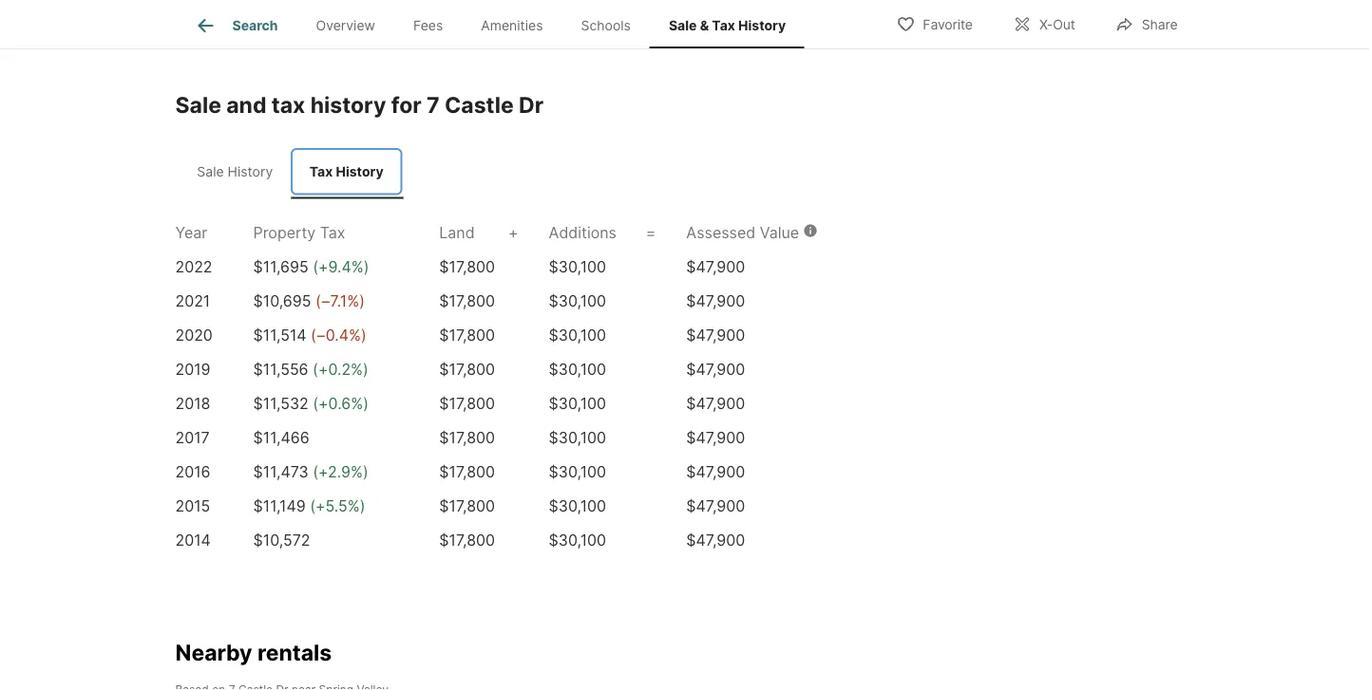Task type: vqa. For each thing, say whether or not it's contained in the screenshot.


Task type: locate. For each thing, give the bounding box(es) containing it.
7 $47,900 from the top
[[686, 464, 745, 482]]

sale for sale history
[[197, 164, 224, 180]]

(+0.2%)
[[313, 361, 369, 379]]

0 vertical spatial sale
[[669, 17, 697, 33]]

$30,100 for (+0.6%)
[[549, 395, 606, 414]]

7 $17,800 from the top
[[439, 464, 495, 482]]

sale
[[669, 17, 697, 33], [175, 92, 221, 118], [197, 164, 224, 180]]

4 $30,100 from the top
[[549, 361, 606, 379]]

$11,556
[[253, 361, 308, 379]]

amenities
[[481, 17, 543, 33]]

history for tax history
[[336, 164, 384, 180]]

tab list up castle
[[175, 0, 820, 48]]

x-out
[[1039, 17, 1075, 33]]

tab list up property at the top of the page
[[175, 145, 406, 199]]

1 vertical spatial tax
[[310, 164, 333, 180]]

$17,800 for $10,695 (−7.1%)
[[439, 293, 495, 311]]

3 $30,100 from the top
[[549, 327, 606, 345]]

2014
[[175, 532, 211, 550]]

tab list
[[175, 0, 820, 48], [175, 145, 406, 199]]

1 vertical spatial sale
[[175, 92, 221, 118]]

$47,900 for $11,556 (+0.2%)
[[686, 361, 745, 379]]

$11,149
[[253, 498, 306, 516]]

dr
[[519, 92, 544, 118]]

$17,800 for $11,149 (+5.5%)
[[439, 498, 495, 516]]

fees
[[413, 17, 443, 33]]

and
[[226, 92, 267, 118]]

4 $47,900 from the top
[[686, 361, 745, 379]]

$11,532
[[253, 395, 309, 414]]

7 $30,100 from the top
[[549, 464, 606, 482]]

tax
[[712, 17, 735, 33], [310, 164, 333, 180], [320, 224, 345, 243]]

assessed
[[686, 224, 756, 243]]

&
[[700, 17, 709, 33]]

2 horizontal spatial history
[[738, 17, 786, 33]]

6 $47,900 from the top
[[686, 429, 745, 448]]

5 $30,100 from the top
[[549, 395, 606, 414]]

tab list containing search
[[175, 0, 820, 48]]

tax up property tax
[[310, 164, 333, 180]]

$47,900 for $11,514 (−0.4%)
[[686, 327, 745, 345]]

history
[[738, 17, 786, 33], [228, 164, 273, 180], [336, 164, 384, 180]]

2021
[[175, 293, 210, 311]]

sale for sale and tax history for 7 castle dr
[[175, 92, 221, 118]]

0 vertical spatial tab list
[[175, 0, 820, 48]]

$10,695 (−7.1%)
[[253, 293, 365, 311]]

$30,100 for (−0.4%)
[[549, 327, 606, 345]]

5 $17,800 from the top
[[439, 395, 495, 414]]

history right & on the top
[[738, 17, 786, 33]]

history
[[310, 92, 386, 118]]

history down and in the top of the page
[[228, 164, 273, 180]]

sale left & on the top
[[669, 17, 697, 33]]

4 $17,800 from the top
[[439, 361, 495, 379]]

5 $47,900 from the top
[[686, 395, 745, 414]]

2 vertical spatial tax
[[320, 224, 345, 243]]

1 $17,800 from the top
[[439, 258, 495, 277]]

nearby
[[175, 640, 252, 667]]

assessed value
[[686, 224, 799, 243]]

$47,900 for $10,695 (−7.1%)
[[686, 293, 745, 311]]

$17,800
[[439, 258, 495, 277], [439, 293, 495, 311], [439, 327, 495, 345], [439, 361, 495, 379], [439, 395, 495, 414], [439, 429, 495, 448], [439, 464, 495, 482], [439, 498, 495, 516], [439, 532, 495, 550]]

8 $17,800 from the top
[[439, 498, 495, 516]]

2 $47,900 from the top
[[686, 293, 745, 311]]

sale up year at the top of the page
[[197, 164, 224, 180]]

0 vertical spatial tax
[[712, 17, 735, 33]]

sale left and in the top of the page
[[175, 92, 221, 118]]

$11,514 (−0.4%)
[[253, 327, 367, 345]]

$30,100
[[549, 258, 606, 277], [549, 293, 606, 311], [549, 327, 606, 345], [549, 361, 606, 379], [549, 395, 606, 414], [549, 429, 606, 448], [549, 464, 606, 482], [549, 498, 606, 516], [549, 532, 606, 550]]

1 tab list from the top
[[175, 0, 820, 48]]

1 $47,900 from the top
[[686, 258, 745, 277]]

$10,572
[[253, 532, 310, 550]]

3 $17,800 from the top
[[439, 327, 495, 345]]

1 $30,100 from the top
[[549, 258, 606, 277]]

1 horizontal spatial history
[[336, 164, 384, 180]]

$17,800 for $11,532 (+0.6%)
[[439, 395, 495, 414]]

$11,514
[[253, 327, 307, 345]]

(−0.4%)
[[311, 327, 367, 345]]

share
[[1142, 17, 1178, 33]]

$30,100 for (+0.2%)
[[549, 361, 606, 379]]

for
[[391, 92, 422, 118]]

$47,900
[[686, 258, 745, 277], [686, 293, 745, 311], [686, 327, 745, 345], [686, 361, 745, 379], [686, 395, 745, 414], [686, 429, 745, 448], [686, 464, 745, 482], [686, 498, 745, 516], [686, 532, 745, 550]]

$30,100 for (+9.4%)
[[549, 258, 606, 277]]

property
[[253, 224, 316, 243]]

history down sale and tax history for 7 castle dr
[[336, 164, 384, 180]]

2 $30,100 from the top
[[549, 293, 606, 311]]

2 vertical spatial sale
[[197, 164, 224, 180]]

schools
[[581, 17, 631, 33]]

8 $30,100 from the top
[[549, 498, 606, 516]]

3 $47,900 from the top
[[686, 327, 745, 345]]

8 $47,900 from the top
[[686, 498, 745, 516]]

$47,900 for $11,695 (+9.4%)
[[686, 258, 745, 277]]

2 tab list from the top
[[175, 145, 406, 199]]

sale and tax history for 7 castle dr
[[175, 92, 544, 118]]

2 $17,800 from the top
[[439, 293, 495, 311]]

tax
[[272, 92, 305, 118]]

$11,556 (+0.2%)
[[253, 361, 369, 379]]

favorite button
[[880, 4, 989, 43]]

tax up (+9.4%) at the top left of page
[[320, 224, 345, 243]]

additions
[[549, 224, 617, 243]]

0 horizontal spatial history
[[228, 164, 273, 180]]

sale & tax history tab
[[650, 3, 805, 48]]

$30,100 for (+5.5%)
[[549, 498, 606, 516]]

1 vertical spatial tab list
[[175, 145, 406, 199]]

rentals
[[257, 640, 332, 667]]

$11,695
[[253, 258, 309, 277]]

tax history tab
[[291, 149, 402, 196]]

2022
[[175, 258, 212, 277]]

tax right & on the top
[[712, 17, 735, 33]]



Task type: describe. For each thing, give the bounding box(es) containing it.
$47,900 for $11,532 (+0.6%)
[[686, 395, 745, 414]]

x-
[[1039, 17, 1053, 33]]

sale for sale & tax history
[[669, 17, 697, 33]]

schools tab
[[562, 3, 650, 48]]

overview tab
[[297, 3, 394, 48]]

(+5.5%)
[[310, 498, 365, 516]]

2019
[[175, 361, 211, 379]]

tax history
[[310, 164, 384, 180]]

out
[[1053, 17, 1075, 33]]

2016
[[175, 464, 211, 482]]

$30,100 for (+2.9%)
[[549, 464, 606, 482]]

value
[[760, 224, 799, 243]]

2015
[[175, 498, 210, 516]]

2018
[[175, 395, 210, 414]]

2017
[[175, 429, 210, 448]]

x-out button
[[997, 4, 1092, 43]]

(+0.6%)
[[313, 395, 369, 414]]

$17,800 for $11,695 (+9.4%)
[[439, 258, 495, 277]]

$47,900 for $11,149 (+5.5%)
[[686, 498, 745, 516]]

sale history
[[197, 164, 273, 180]]

amenities tab
[[462, 3, 562, 48]]

overview
[[316, 17, 375, 33]]

2020
[[175, 327, 213, 345]]

$11,532 (+0.6%)
[[253, 395, 369, 414]]

search
[[232, 17, 278, 33]]

$17,800 for $11,556 (+0.2%)
[[439, 361, 495, 379]]

=
[[646, 224, 656, 243]]

9 $17,800 from the top
[[439, 532, 495, 550]]

sale history tab
[[179, 149, 291, 196]]

9 $30,100 from the top
[[549, 532, 606, 550]]

favorite
[[923, 17, 973, 33]]

fees tab
[[394, 3, 462, 48]]

castle
[[445, 92, 514, 118]]

year
[[175, 224, 207, 243]]

+
[[508, 224, 518, 243]]

$11,473
[[253, 464, 309, 482]]

$11,473 (+2.9%)
[[253, 464, 368, 482]]

7
[[427, 92, 440, 118]]

history for sale history
[[228, 164, 273, 180]]

share button
[[1099, 4, 1194, 43]]

search link
[[194, 14, 278, 37]]

$17,800 for $11,473 (+2.9%)
[[439, 464, 495, 482]]

property tax
[[253, 224, 345, 243]]

$11,466
[[253, 429, 309, 448]]

$11,695 (+9.4%)
[[253, 258, 369, 277]]

sale & tax history
[[669, 17, 786, 33]]

9 $47,900 from the top
[[686, 532, 745, 550]]

land
[[439, 224, 475, 243]]

tab list containing sale history
[[175, 145, 406, 199]]

$10,695
[[253, 293, 311, 311]]

$47,900 for $11,473 (+2.9%)
[[686, 464, 745, 482]]

$30,100 for (−7.1%)
[[549, 293, 606, 311]]

(+9.4%)
[[313, 258, 369, 277]]

$11,149 (+5.5%)
[[253, 498, 365, 516]]

$17,800 for $11,514 (−0.4%)
[[439, 327, 495, 345]]

nearby rentals
[[175, 640, 332, 667]]

(+2.9%)
[[313, 464, 368, 482]]

6 $30,100 from the top
[[549, 429, 606, 448]]

(−7.1%)
[[315, 293, 365, 311]]

6 $17,800 from the top
[[439, 429, 495, 448]]



